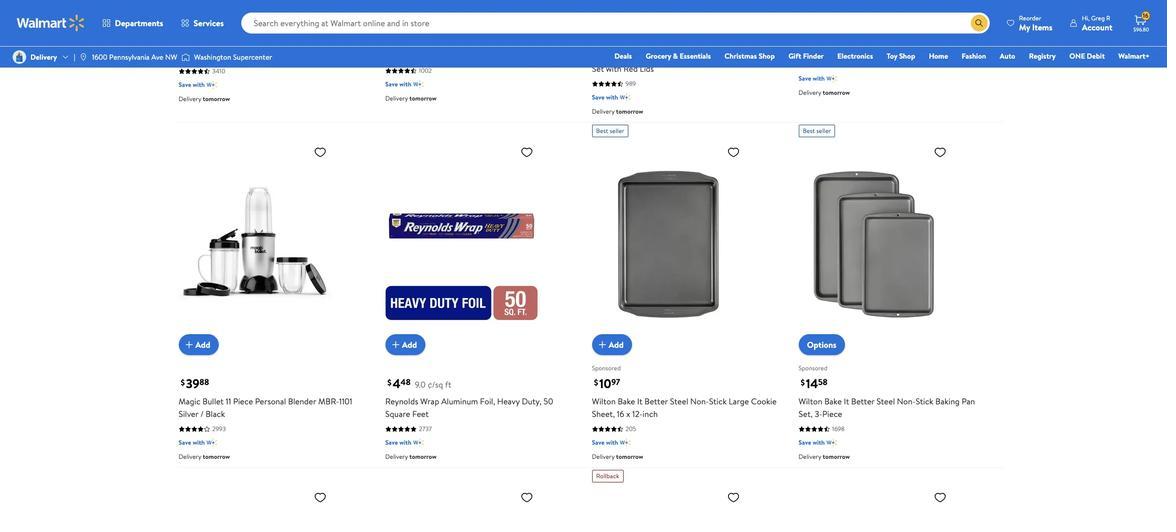 Task type: describe. For each thing, give the bounding box(es) containing it.
heavy
[[497, 396, 520, 408]]

tomorrow down 155
[[823, 88, 850, 97]]

1600 pennsylvania ave nw
[[92, 52, 177, 62]]

add to favorites list, reynolds wrap aluminum foil, heavy duty, 50 square feet image
[[521, 146, 533, 159]]

better for 10
[[645, 396, 668, 408]]

delivery down lodge
[[179, 94, 201, 103]]

performance
[[411, 37, 459, 49]]

registry
[[1029, 51, 1056, 61]]

 image for 1600 pennsylvania ave nw
[[79, 53, 88, 61]]

my
[[1019, 21, 1030, 33]]

easy
[[615, 50, 631, 62]]

delivery down 3-
[[799, 453, 821, 462]]

delivery tomorrow down 2993
[[179, 453, 230, 462]]

christmas shop link
[[720, 50, 780, 62]]

aluminum inside $ 4 48 9.0 ¢/sq ft reynolds wrap aluminum foil, heavy duty, 50 square feet
[[441, 396, 478, 408]]

delivery tomorrow down 2737
[[385, 453, 437, 462]]

delivery tomorrow down 155
[[799, 88, 850, 97]]

reorder
[[1019, 13, 1042, 22]]

wilton for 14
[[799, 396, 823, 408]]

grocery & essentials
[[646, 51, 711, 61]]

$ 14 58
[[801, 375, 828, 393]]

pans
[[461, 37, 477, 49]]

0 vertical spatial more
[[385, 18, 402, 28]]

¢/sq
[[428, 379, 443, 391]]

 image for delivery
[[13, 50, 26, 64]]

/
[[200, 409, 204, 420]]

add to favorites list, keurig k-café essentials single serve k-cup pod coffee maker, black image
[[521, 492, 533, 505]]

duty,
[[522, 396, 542, 408]]

rollback
[[596, 472, 619, 481]]

0 vertical spatial options
[[404, 18, 428, 28]]

delivery tomorrow down 1698
[[799, 453, 850, 462]]

save with down finder
[[799, 74, 825, 83]]

delivery down square
[[385, 453, 408, 462]]

add to favorites list, great value heavy duty aluminum foil, 100 sq ft image
[[934, 492, 947, 505]]

set, inside the rubbermaid takealongs 12 piece food storage set, red
[[968, 32, 982, 43]]

options for options from $16.18 – $1,516.56
[[592, 31, 618, 41]]

add to favorites list, magic bullet 11 piece personal blender mbr-1101  silver / black image
[[314, 146, 327, 159]]

save with down lodge
[[179, 80, 205, 89]]

better for 14
[[851, 396, 875, 408]]

$19.25
[[233, 0, 258, 14]]

inch
[[414, 50, 429, 61]]

home link
[[924, 50, 953, 62]]

2737
[[419, 425, 432, 434]]

58
[[818, 377, 828, 389]]

save with down square
[[385, 439, 411, 448]]

save with down pan,
[[385, 80, 411, 89]]

Search search field
[[241, 13, 990, 34]]

1101
[[339, 396, 352, 408]]

search icon image
[[975, 19, 984, 27]]

add to cart image for 9.0 ¢/sq ft
[[390, 339, 402, 352]]

1 horizontal spatial walmart plus image
[[414, 79, 424, 90]]

4-
[[653, 50, 661, 62]]

gift finder
[[789, 51, 824, 61]]

delivery tomorrow down 989
[[592, 107, 643, 116]]

now for $23.49
[[592, 0, 613, 14]]

finder
[[803, 51, 824, 61]]

supercenter
[[233, 52, 272, 62]]

1 horizontal spatial 16
[[1143, 11, 1149, 20]]

14
[[806, 375, 818, 393]]

add button for 9.0 ¢/sq ft
[[385, 335, 426, 356]]

debit
[[1087, 51, 1105, 61]]

steel for 10
[[670, 396, 688, 408]]

save with down sheet,
[[592, 439, 618, 448]]

$ for 4
[[387, 377, 392, 389]]

it for 14
[[844, 396, 849, 408]]

8"
[[274, 50, 282, 62]]

$12.09
[[240, 31, 260, 41]]

add for 39
[[195, 339, 210, 351]]

bakeware
[[749, 50, 784, 62]]

nw
[[165, 52, 177, 62]]

christmas shop
[[725, 51, 775, 61]]

delivery down silver
[[179, 453, 201, 462]]

with for walmart plus image corresponding to 9.0 ¢/sq ft
[[399, 439, 411, 448]]

one
[[1070, 51, 1085, 61]]

delivery down finder
[[799, 88, 821, 97]]

walmart plus image for 9.0 ¢/sq ft
[[414, 438, 424, 449]]

–
[[656, 31, 660, 41]]

with for walmart plus image underneath 155
[[813, 74, 825, 83]]

tomorrow down 3410
[[203, 94, 230, 103]]

reorder my items
[[1019, 13, 1053, 33]]

account
[[1082, 21, 1113, 33]]

one debit link
[[1065, 50, 1110, 62]]

$ for 10
[[594, 377, 598, 389]]

add to favorites list, farberware 14-piece easy clean pro ceramic nonstick cookware set, black image
[[727, 492, 740, 505]]

sheet,
[[592, 409, 615, 420]]

hi,
[[1082, 13, 1090, 22]]

with for walmart plus image below 989
[[606, 93, 618, 102]]

pan
[[962, 396, 975, 408]]

wilton bake it better steel non-stick large cookie sheet, 16 x 12-inch
[[592, 396, 777, 420]]

16 inside wilton bake it better steel non-stick large cookie sheet, 16 x 12-inch
[[617, 409, 624, 420]]

gift finder link
[[784, 50, 829, 62]]

205
[[626, 425, 636, 434]]

one debit
[[1070, 51, 1105, 61]]

fashion link
[[957, 50, 991, 62]]

magic bullet 11 piece personal blender mbr-1101 silver / black
[[179, 396, 352, 420]]

cookie
[[751, 396, 777, 408]]

departments
[[115, 17, 163, 29]]

 image for washington supercenter
[[181, 52, 190, 62]]

2993
[[212, 425, 226, 434]]

lodge seasoned cast iron 8" skillet
[[179, 50, 306, 62]]

12
[[886, 32, 893, 43]]

mainstays stainless steel 10-piece cookware set image
[[179, 487, 331, 518]]

seasoned
[[203, 50, 237, 62]]

walmart plus image down 155
[[827, 73, 837, 84]]

with for walmart plus image related to 39
[[193, 439, 205, 448]]

with for the rightmost walmart plus icon
[[813, 439, 825, 448]]

bake for 14
[[825, 396, 842, 408]]

shop for christmas shop
[[759, 51, 775, 61]]

you
[[181, 19, 192, 29]]

square
[[385, 409, 410, 420]]

with for walmart plus image associated with 10
[[606, 439, 618, 448]]

|
[[74, 52, 75, 62]]

$16.18
[[637, 31, 654, 41]]

Walmart Site-Wide search field
[[241, 13, 990, 34]]

hi, greg r account
[[1082, 13, 1113, 33]]

$7.99
[[847, 0, 868, 14]]

delivery left |
[[30, 52, 57, 62]]

pyrex
[[592, 50, 613, 62]]

reynolds wrap aluminum foil, heavy duty, 50 square feet image
[[385, 142, 537, 347]]

lids
[[640, 63, 654, 75]]

magic bullet 11 piece personal blender mbr-1101  silver / black image
[[179, 142, 331, 347]]

skillet
[[284, 50, 306, 62]]

2 horizontal spatial from
[[619, 31, 635, 41]]

sponsored for 10
[[592, 364, 621, 373]]

magic
[[179, 396, 201, 408]]

wilton inside "wilton performance pans aluminum round cake pan, 10-inch"
[[385, 37, 409, 49]]

x
[[626, 409, 630, 420]]

155
[[832, 60, 841, 69]]

toy shop link
[[882, 50, 920, 62]]

97
[[611, 377, 620, 389]]

with for the middle walmart plus icon
[[399, 80, 411, 89]]

great value heavy duty aluminum foil, 100 sq ft image
[[799, 487, 951, 518]]

piece for 12
[[895, 32, 915, 43]]

keurig k-café essentials single serve k-cup pod coffee maker, black image
[[385, 487, 537, 518]]

shop for toy shop
[[899, 51, 915, 61]]

walmart plus image for 10
[[620, 438, 631, 449]]

options inside you save $4.35 more options from $12.09
[[197, 31, 221, 41]]

3 add from the left
[[609, 339, 624, 351]]

with for walmart plus icon to the left
[[193, 80, 205, 89]]

walmart plus image down 989
[[620, 92, 631, 103]]

10-
[[403, 50, 414, 61]]



Task type: locate. For each thing, give the bounding box(es) containing it.
add button up 97
[[592, 335, 632, 356]]

0 horizontal spatial set,
[[799, 409, 813, 420]]

0 horizontal spatial sponsored
[[592, 364, 621, 373]]

set, left 3-
[[799, 409, 813, 420]]

$ for 14
[[801, 377, 805, 389]]

0 horizontal spatial piece
[[233, 396, 253, 408]]

electronics
[[838, 51, 873, 61]]

ft
[[445, 379, 451, 391]]

walmart plus image down 3410
[[207, 80, 217, 90]]

0 horizontal spatial now
[[592, 0, 613, 14]]

large
[[729, 396, 749, 408]]

0 horizontal spatial non-
[[690, 396, 709, 408]]

2 horizontal spatial add to cart image
[[596, 339, 609, 352]]

1 seller from the left
[[610, 126, 624, 135]]

$
[[181, 377, 185, 389], [387, 377, 392, 389], [594, 377, 598, 389], [801, 377, 805, 389]]

walmart plus image down 205
[[620, 438, 631, 449]]

from down $4.35
[[223, 31, 238, 41]]

48
[[401, 377, 411, 389]]

walmart plus image down 1002
[[414, 79, 424, 90]]

2 $ from the left
[[387, 377, 392, 389]]

0 vertical spatial set,
[[968, 32, 982, 43]]

stick for 14
[[916, 396, 934, 408]]

non- inside wilton bake it better steel non-stick baking pan set, 3-piece
[[897, 396, 916, 408]]

set
[[592, 63, 604, 75]]

stick inside wilton bake it better steel non-stick baking pan set, 3-piece
[[916, 396, 934, 408]]

add to favorites list, mainstays stainless steel 10-piece cookware set image
[[314, 492, 327, 505]]

1 vertical spatial more
[[179, 31, 196, 41]]

wilton bake it better steel non-stick baking pan set, 3-piece image
[[799, 142, 951, 347]]

add button up 48
[[385, 335, 426, 356]]

options
[[404, 18, 428, 28], [197, 31, 221, 41]]

wilton up sheet,
[[592, 396, 616, 408]]

options link
[[799, 335, 845, 356]]

essentials
[[680, 51, 711, 61]]

piece
[[895, 32, 915, 43], [233, 396, 253, 408], [823, 409, 842, 420]]

0 horizontal spatial steel
[[670, 396, 688, 408]]

more inside you save $4.35 more options from $12.09
[[179, 31, 196, 41]]

electronics link
[[833, 50, 878, 62]]

bake inside wilton bake it better steel non-stick large cookie sheet, 16 x 12-inch
[[618, 396, 635, 408]]

0 vertical spatial red
[[799, 44, 813, 56]]

walmart image
[[17, 15, 85, 31]]

ave
[[151, 52, 163, 62]]

tomorrow down 2737
[[409, 453, 437, 462]]

1 now from the left
[[592, 0, 613, 14]]

1 vertical spatial options
[[197, 31, 221, 41]]

1 vertical spatial piece
[[233, 396, 253, 408]]

2 bake from the left
[[825, 396, 842, 408]]

2 horizontal spatial  image
[[181, 52, 190, 62]]

wilton for 10
[[592, 396, 616, 408]]

1 horizontal spatial best
[[803, 126, 815, 135]]

tomorrow down 2993
[[203, 453, 230, 462]]

1 horizontal spatial add to cart image
[[390, 339, 402, 352]]

non- inside wilton bake it better steel non-stick large cookie sheet, 16 x 12-inch
[[690, 396, 709, 408]]

1 shop from the left
[[759, 51, 775, 61]]

$ inside '$ 39 88'
[[181, 377, 185, 389]]

sponsored for 14
[[799, 364, 828, 373]]

2 now from the left
[[799, 0, 820, 14]]

0 horizontal spatial better
[[645, 396, 668, 408]]

add button for 39
[[179, 335, 219, 356]]

bake up x
[[618, 396, 635, 408]]

seller
[[610, 126, 624, 135], [817, 126, 831, 135]]

non- for 14
[[897, 396, 916, 408]]

shop inside 'link'
[[759, 51, 775, 61]]

1 horizontal spatial stick
[[916, 396, 934, 408]]

$ left 14
[[801, 377, 805, 389]]

2 it from the left
[[844, 396, 849, 408]]

sponsored up $ 10 97
[[592, 364, 621, 373]]

mbr-
[[318, 396, 339, 408]]

pyrex easy grab 4-piece rectangular glass bakeware set with red lids
[[592, 50, 784, 75]]

1 it from the left
[[637, 396, 643, 408]]

1 bake from the left
[[618, 396, 635, 408]]

fashion
[[962, 51, 986, 61]]

add to cart image up the 39
[[183, 339, 195, 352]]

walmart plus image
[[827, 73, 837, 84], [620, 92, 631, 103], [207, 438, 217, 449], [414, 438, 424, 449], [620, 438, 631, 449]]

16 left x
[[617, 409, 624, 420]]

2 horizontal spatial wilton
[[799, 396, 823, 408]]

wilton inside wilton bake it better steel non-stick large cookie sheet, 16 x 12-inch
[[592, 396, 616, 408]]

2 add from the left
[[402, 339, 417, 351]]

home
[[929, 51, 948, 61]]

non- left large
[[690, 396, 709, 408]]

seller for 10
[[610, 126, 624, 135]]

now up options from $16.18 – $1,516.56
[[592, 0, 613, 14]]

non- for 10
[[690, 396, 709, 408]]

$ 4 48 9.0 ¢/sq ft reynolds wrap aluminum foil, heavy duty, 50 square feet
[[385, 375, 553, 420]]

set, inside wilton bake it better steel non-stick baking pan set, 3-piece
[[799, 409, 813, 420]]

better inside wilton bake it better steel non-stick baking pan set, 3-piece
[[851, 396, 875, 408]]

1 horizontal spatial more
[[385, 18, 402, 28]]

aluminum right pans at the left of page
[[479, 37, 516, 49]]

auto link
[[995, 50, 1020, 62]]

1 add from the left
[[195, 339, 210, 351]]

piece inside the rubbermaid takealongs 12 piece food storage set, red
[[895, 32, 915, 43]]

it inside wilton bake it better steel non-stick baking pan set, 3-piece
[[844, 396, 849, 408]]

 image down walmart image
[[13, 50, 26, 64]]

glass
[[728, 50, 747, 62]]

16 up the $96.80
[[1143, 11, 1149, 20]]

feet
[[412, 409, 429, 420]]

$1,516.56
[[662, 31, 689, 41]]

$5.00
[[447, 18, 464, 28]]

1 vertical spatial aluminum
[[441, 396, 478, 408]]

tomorrow down 1002
[[409, 94, 437, 103]]

steel inside wilton bake it better steel non-stick baking pan set, 3-piece
[[877, 396, 895, 408]]

1 horizontal spatial it
[[844, 396, 849, 408]]

$ 39 88
[[181, 375, 209, 393]]

stick inside wilton bake it better steel non-stick large cookie sheet, 16 x 12-inch
[[709, 396, 727, 408]]

with
[[606, 63, 622, 75], [813, 74, 825, 83], [399, 80, 411, 89], [193, 80, 205, 89], [606, 93, 618, 102], [193, 439, 205, 448], [399, 439, 411, 448], [606, 439, 618, 448], [813, 439, 825, 448]]

delivery tomorrow down 1002
[[385, 94, 437, 103]]

delivery tomorrow up rollback
[[592, 453, 643, 462]]

4
[[393, 375, 401, 393]]

0 vertical spatial aluminum
[[479, 37, 516, 49]]

10
[[599, 375, 611, 393]]

$ 10 97
[[594, 375, 620, 393]]

0 horizontal spatial options
[[197, 31, 221, 41]]

3 add button from the left
[[592, 335, 632, 356]]

non-
[[690, 396, 709, 408], [897, 396, 916, 408]]

39
[[186, 375, 200, 393]]

toy shop
[[887, 51, 915, 61]]

farberware 14-piece easy clean pro ceramic nonstick cookware set, black image
[[592, 487, 744, 518]]

stick for 10
[[709, 396, 727, 408]]

0 horizontal spatial best
[[596, 126, 608, 135]]

from left the $5.00
[[429, 18, 445, 28]]

add up 48
[[402, 339, 417, 351]]

&
[[673, 51, 678, 61]]

1 horizontal spatial from
[[429, 18, 445, 28]]

1 horizontal spatial best seller
[[803, 126, 831, 135]]

add to cart image up the 10
[[596, 339, 609, 352]]

shop right toy
[[899, 51, 915, 61]]

2 seller from the left
[[817, 126, 831, 135]]

options up 58 in the right of the page
[[807, 339, 837, 351]]

non- left 'baking'
[[897, 396, 916, 408]]

1 vertical spatial options
[[807, 339, 837, 351]]

save with down 3-
[[799, 439, 825, 448]]

more down you
[[179, 31, 196, 41]]

from inside you save $4.35 more options from $12.09
[[223, 31, 238, 41]]

best seller
[[596, 126, 624, 135], [803, 126, 831, 135]]

piece up 1698
[[823, 409, 842, 420]]

wilton up 3-
[[799, 396, 823, 408]]

0 horizontal spatial wilton
[[385, 37, 409, 49]]

0 horizontal spatial stick
[[709, 396, 727, 408]]

add to cart image
[[183, 339, 195, 352], [390, 339, 402, 352], [596, 339, 609, 352]]

2 add button from the left
[[385, 335, 426, 356]]

options from $16.18 – $1,516.56
[[592, 31, 689, 41]]

1 steel from the left
[[670, 396, 688, 408]]

1 vertical spatial set,
[[799, 409, 813, 420]]

options down services
[[197, 31, 221, 41]]

piece inside magic bullet 11 piece personal blender mbr-1101 silver / black
[[233, 396, 253, 408]]

0 horizontal spatial from
[[223, 31, 238, 41]]

add to favorites list, wilton bake it better steel non-stick large cookie sheet, 16 x 12-inch image
[[727, 146, 740, 159]]

red down deals
[[624, 63, 638, 75]]

$ left the 39
[[181, 377, 185, 389]]

delivery down set
[[592, 107, 615, 116]]

walmart plus image down 1698
[[827, 438, 837, 449]]

1 better from the left
[[645, 396, 668, 408]]

1600
[[92, 52, 107, 62]]

0 horizontal spatial add
[[195, 339, 210, 351]]

best for 10
[[596, 126, 608, 135]]

aluminum inside "wilton performance pans aluminum round cake pan, 10-inch"
[[479, 37, 516, 49]]

stick left 'baking'
[[916, 396, 934, 408]]

silver
[[179, 409, 198, 420]]

$ for 39
[[181, 377, 185, 389]]

walmart+ link
[[1114, 50, 1155, 62]]

1 horizontal spatial shop
[[899, 51, 915, 61]]

1 horizontal spatial options
[[807, 339, 837, 351]]

toy
[[887, 51, 898, 61]]

1 horizontal spatial better
[[851, 396, 875, 408]]

$ inside $ 14 58
[[801, 377, 805, 389]]

baking
[[936, 396, 960, 408]]

1 horizontal spatial seller
[[817, 126, 831, 135]]

black
[[206, 409, 225, 420]]

with down 3-
[[813, 439, 825, 448]]

delivery tomorrow down 3410
[[179, 94, 230, 103]]

add for 9.0 ¢/sq ft
[[402, 339, 417, 351]]

options for options
[[807, 339, 837, 351]]

wilton bake it better steel non-stick baking pan set, 3-piece
[[799, 396, 975, 420]]

it
[[637, 396, 643, 408], [844, 396, 849, 408]]

best seller for 14
[[803, 126, 831, 135]]

$ inside $ 10 97
[[594, 377, 598, 389]]

deals link
[[610, 50, 637, 62]]

1 stick from the left
[[709, 396, 727, 408]]

save
[[194, 19, 208, 29]]

1 $ from the left
[[181, 377, 185, 389]]

bake inside wilton bake it better steel non-stick baking pan set, 3-piece
[[825, 396, 842, 408]]

2 shop from the left
[[899, 51, 915, 61]]

2 horizontal spatial add button
[[592, 335, 632, 356]]

1 horizontal spatial piece
[[823, 409, 842, 420]]

$ left 4
[[387, 377, 392, 389]]

bake for 10
[[618, 396, 635, 408]]

add to favorites list, wilton bake it better steel non-stick baking pan set, 3-piece image
[[934, 146, 947, 159]]

walmart plus image down 2993
[[207, 438, 217, 449]]

with down easy
[[606, 63, 622, 75]]

delivery up rollback
[[592, 453, 615, 462]]

with down finder
[[813, 74, 825, 83]]

2 better from the left
[[851, 396, 875, 408]]

wilton performance pans aluminum round cake pan, 10-inch
[[385, 37, 562, 61]]

it inside wilton bake it better steel non-stick large cookie sheet, 16 x 12-inch
[[637, 396, 643, 408]]

best for 14
[[803, 126, 815, 135]]

1 add to cart image from the left
[[183, 339, 195, 352]]

inch
[[643, 409, 658, 420]]

2 non- from the left
[[897, 396, 916, 408]]

with inside 'pyrex easy grab 4-piece rectangular glass bakeware set with red lids'
[[606, 63, 622, 75]]

1 add button from the left
[[179, 335, 219, 356]]

wilton bake it better steel non-stick large cookie sheet, 16 x 12-inch image
[[592, 142, 744, 347]]

it for 10
[[637, 396, 643, 408]]

0 horizontal spatial  image
[[13, 50, 26, 64]]

walmart plus image
[[414, 79, 424, 90], [207, 80, 217, 90], [827, 438, 837, 449]]

2 horizontal spatial piece
[[895, 32, 915, 43]]

bullet
[[203, 396, 224, 408]]

 image right nw
[[181, 52, 190, 62]]

red inside 'pyrex easy grab 4-piece rectangular glass bakeware set with red lids'
[[624, 63, 638, 75]]

lodge
[[179, 50, 201, 62]]

3 $ from the left
[[594, 377, 598, 389]]

1 horizontal spatial wilton
[[592, 396, 616, 408]]

steel inside wilton bake it better steel non-stick large cookie sheet, 16 x 12-inch
[[670, 396, 688, 408]]

red inside the rubbermaid takealongs 12 piece food storage set, red
[[799, 44, 813, 56]]

bake down 58 in the right of the page
[[825, 396, 842, 408]]

1 horizontal spatial set,
[[968, 32, 982, 43]]

0 horizontal spatial 16
[[617, 409, 624, 420]]

add to cart image up 48
[[390, 339, 402, 352]]

r
[[1106, 13, 1111, 22]]

2 steel from the left
[[877, 396, 895, 408]]

best
[[596, 126, 608, 135], [803, 126, 815, 135]]

walmart plus image for 39
[[207, 438, 217, 449]]

now for $7.99
[[799, 0, 820, 14]]

2 horizontal spatial add
[[609, 339, 624, 351]]

1 best from the left
[[596, 126, 608, 135]]

piece for 11
[[233, 396, 253, 408]]

grocery
[[646, 51, 671, 61]]

options up performance
[[404, 18, 428, 28]]

steel for 14
[[877, 396, 895, 408]]

it up the 12-
[[637, 396, 643, 408]]

4 $ from the left
[[801, 377, 805, 389]]

0 horizontal spatial red
[[624, 63, 638, 75]]

best seller for 10
[[596, 126, 624, 135]]

2 horizontal spatial walmart plus image
[[827, 438, 837, 449]]

3 add to cart image from the left
[[596, 339, 609, 352]]

1 vertical spatial 16
[[617, 409, 624, 420]]

0 horizontal spatial aluminum
[[441, 396, 478, 408]]

options
[[592, 31, 618, 41], [807, 339, 837, 351]]

 image right |
[[79, 53, 88, 61]]

set, down search icon
[[968, 32, 982, 43]]

0 horizontal spatial best seller
[[596, 126, 624, 135]]

sponsored up 14
[[799, 364, 828, 373]]

1 best seller from the left
[[596, 126, 624, 135]]

shop
[[759, 51, 775, 61], [899, 51, 915, 61]]

delivery
[[30, 52, 57, 62], [799, 88, 821, 97], [385, 94, 408, 103], [179, 94, 201, 103], [592, 107, 615, 116], [179, 453, 201, 462], [385, 453, 408, 462], [592, 453, 615, 462], [799, 453, 821, 462]]

iron
[[258, 50, 272, 62]]

with down /
[[193, 439, 205, 448]]

0 horizontal spatial more
[[179, 31, 196, 41]]

0 horizontal spatial bake
[[618, 396, 635, 408]]

1 horizontal spatial sponsored
[[799, 364, 828, 373]]

1 horizontal spatial aluminum
[[479, 37, 516, 49]]

more up pan,
[[385, 18, 402, 28]]

0 horizontal spatial add to cart image
[[183, 339, 195, 352]]

2 vertical spatial piece
[[823, 409, 842, 420]]

2 best seller from the left
[[803, 126, 831, 135]]

aluminum down ft
[[441, 396, 478, 408]]

walmart+
[[1119, 51, 1150, 61]]

0 horizontal spatial it
[[637, 396, 643, 408]]

pan,
[[385, 50, 401, 61]]

gift
[[789, 51, 801, 61]]

1 horizontal spatial add button
[[385, 335, 426, 356]]

1 horizontal spatial options
[[404, 18, 428, 28]]

tomorrow
[[823, 88, 850, 97], [409, 94, 437, 103], [203, 94, 230, 103], [616, 107, 643, 116], [203, 453, 230, 462], [409, 453, 437, 462], [616, 453, 643, 462], [823, 453, 850, 462]]

red down "rubbermaid"
[[799, 44, 813, 56]]

1 horizontal spatial red
[[799, 44, 813, 56]]

tomorrow down 1698
[[823, 453, 850, 462]]

stick
[[709, 396, 727, 408], [916, 396, 934, 408]]

personal
[[255, 396, 286, 408]]

with down the pyrex
[[606, 93, 618, 102]]

1 sponsored from the left
[[592, 364, 621, 373]]

0 vertical spatial options
[[592, 31, 618, 41]]

better inside wilton bake it better steel non-stick large cookie sheet, 16 x 12-inch
[[645, 396, 668, 408]]

piece inside wilton bake it better steel non-stick baking pan set, 3-piece
[[823, 409, 842, 420]]

1 vertical spatial red
[[624, 63, 638, 75]]

aluminum
[[479, 37, 516, 49], [441, 396, 478, 408]]

0 horizontal spatial options
[[592, 31, 618, 41]]

wilton inside wilton bake it better steel non-stick baking pan set, 3-piece
[[799, 396, 823, 408]]

piece right the 11
[[233, 396, 253, 408]]

2 add to cart image from the left
[[390, 339, 402, 352]]

2 best from the left
[[803, 126, 815, 135]]

with down 10-
[[399, 80, 411, 89]]

add button up 88
[[179, 335, 219, 356]]

50
[[544, 396, 553, 408]]

with down lodge
[[193, 80, 205, 89]]

reynolds
[[385, 396, 418, 408]]

services
[[194, 17, 224, 29]]

1 horizontal spatial non-
[[897, 396, 916, 408]]

$23.49
[[644, 0, 671, 14]]

add up 88
[[195, 339, 210, 351]]

shop right christmas
[[759, 51, 775, 61]]

delivery down pan,
[[385, 94, 408, 103]]

save with down set
[[592, 93, 618, 102]]

piece right 12
[[895, 32, 915, 43]]

$ inside $ 4 48 9.0 ¢/sq ft reynolds wrap aluminum foil, heavy duty, 50 square feet
[[387, 377, 392, 389]]

food
[[917, 32, 935, 43]]

1 horizontal spatial add
[[402, 339, 417, 351]]

options up the pyrex
[[592, 31, 618, 41]]

$ left the 10
[[594, 377, 598, 389]]

1 horizontal spatial now
[[799, 0, 820, 14]]

with down sheet,
[[606, 439, 618, 448]]

1 non- from the left
[[690, 396, 709, 408]]

0 horizontal spatial walmart plus image
[[207, 80, 217, 90]]

tomorrow down 989
[[616, 107, 643, 116]]

0 horizontal spatial seller
[[610, 126, 624, 135]]

seller for 14
[[817, 126, 831, 135]]

0 vertical spatial piece
[[895, 32, 915, 43]]

add to cart image for 39
[[183, 339, 195, 352]]

add up 97
[[609, 339, 624, 351]]

2 sponsored from the left
[[799, 364, 828, 373]]

with down square
[[399, 439, 411, 448]]

0 horizontal spatial shop
[[759, 51, 775, 61]]

1 horizontal spatial bake
[[825, 396, 842, 408]]

3-
[[815, 409, 823, 420]]

$4.35
[[212, 19, 232, 30]]

grocery & essentials link
[[641, 50, 716, 62]]

cast
[[239, 50, 256, 62]]

washington
[[194, 52, 231, 62]]

 image
[[13, 50, 26, 64], [181, 52, 190, 62], [79, 53, 88, 61]]

$96.80
[[1134, 26, 1149, 33]]

it up 1698
[[844, 396, 849, 408]]

2 stick from the left
[[916, 396, 934, 408]]

1 horizontal spatial steel
[[877, 396, 895, 408]]

0 vertical spatial 16
[[1143, 11, 1149, 20]]

now up "rubbermaid"
[[799, 0, 820, 14]]

0 horizontal spatial add button
[[179, 335, 219, 356]]

walmart plus image down 2737
[[414, 438, 424, 449]]

add
[[195, 339, 210, 351], [402, 339, 417, 351], [609, 339, 624, 351]]

1 horizontal spatial  image
[[79, 53, 88, 61]]

cake
[[544, 37, 562, 49]]

save with
[[799, 74, 825, 83], [385, 80, 411, 89], [179, 80, 205, 89], [592, 93, 618, 102], [179, 439, 205, 448], [385, 439, 411, 448], [592, 439, 618, 448], [799, 439, 825, 448]]

items
[[1032, 21, 1053, 33]]

tomorrow down 205
[[616, 453, 643, 462]]

more options from $5.00
[[385, 18, 464, 28]]

from left the $16.18 at the right
[[619, 31, 635, 41]]

save with down silver
[[179, 439, 205, 448]]

rubbermaid
[[799, 32, 843, 43]]



Task type: vqa. For each thing, say whether or not it's contained in the screenshot.
Testing
no



